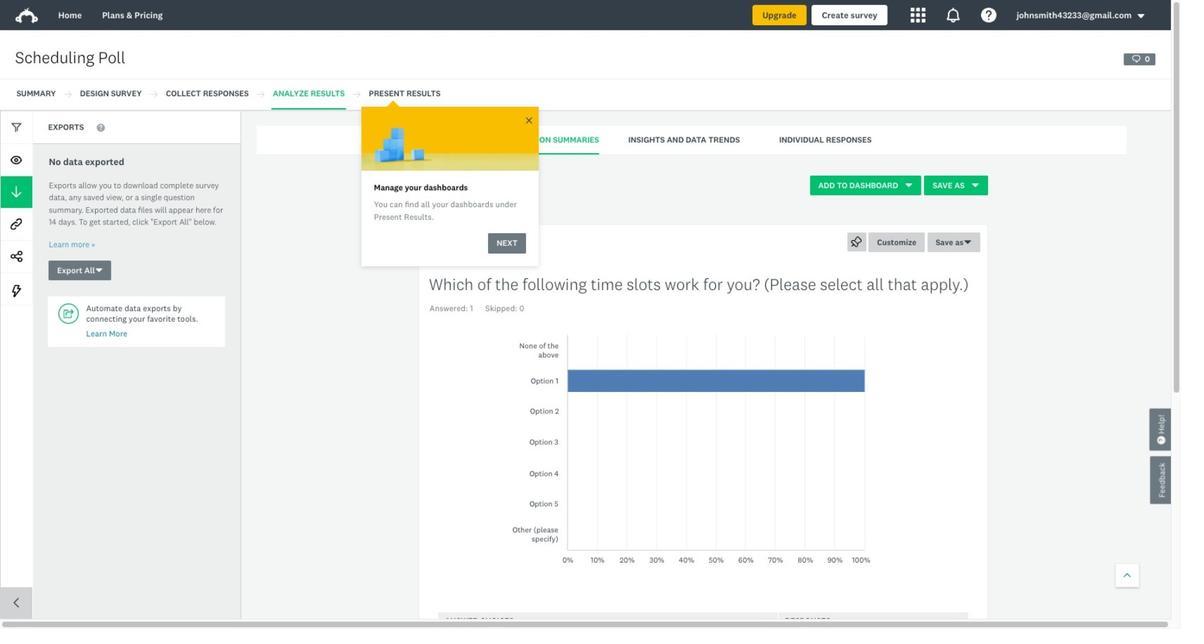 Task type: describe. For each thing, give the bounding box(es) containing it.
1 products icon image from the left
[[910, 8, 926, 23]]

surveymonkey logo image
[[15, 8, 38, 23]]



Task type: vqa. For each thing, say whether or not it's contained in the screenshot.
first Brand logo
no



Task type: locate. For each thing, give the bounding box(es) containing it.
2 products icon image from the left
[[946, 8, 961, 23]]

0 horizontal spatial products icon image
[[910, 8, 926, 23]]

share icon image
[[11, 251, 22, 262]]

dropdown arrow image
[[1137, 12, 1146, 21]]

1 horizontal spatial products icon image
[[946, 8, 961, 23]]

products icon image
[[910, 8, 926, 23], [946, 8, 961, 23]]

help icon image
[[981, 8, 997, 23]]



